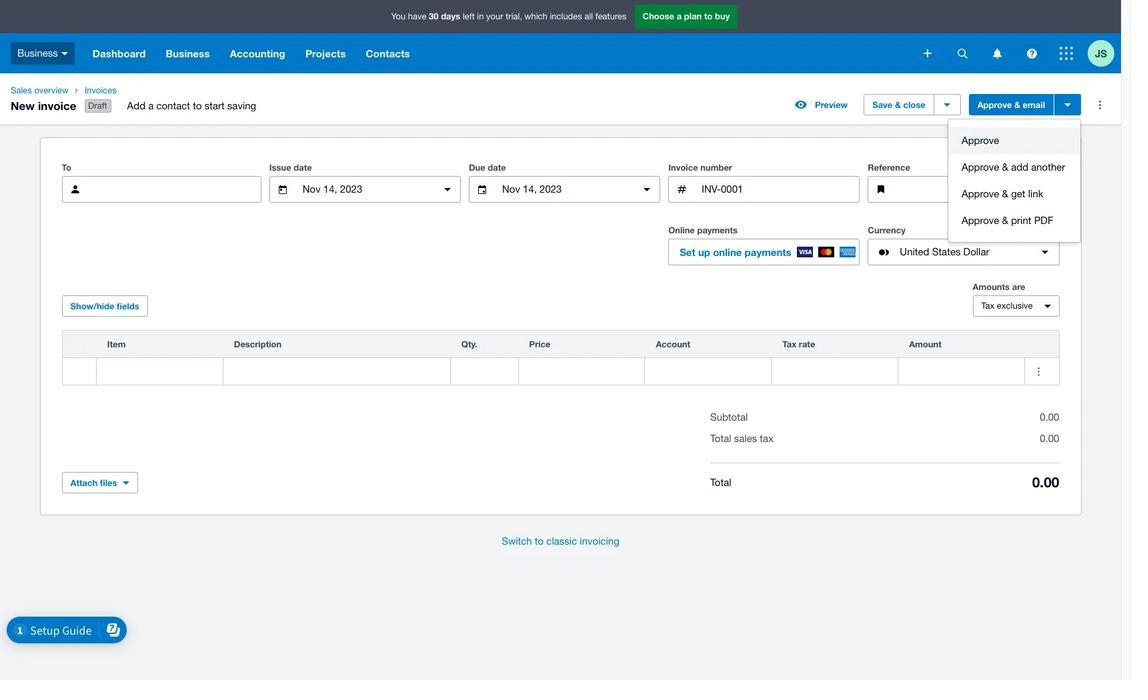 Task type: vqa. For each thing, say whether or not it's contained in the screenshot.
American Express (Us) image
no



Task type: describe. For each thing, give the bounding box(es) containing it.
2 vertical spatial 0.00
[[1032, 474, 1059, 491]]

tax rate
[[782, 339, 815, 350]]

fields
[[117, 301, 139, 312]]

total for total sales tax
[[710, 433, 731, 444]]

new invoice
[[11, 98, 76, 112]]

pdf
[[1034, 215, 1053, 226]]

united
[[900, 246, 929, 258]]

accounting
[[230, 47, 285, 59]]

contact
[[156, 100, 190, 111]]

plan
[[684, 11, 702, 22]]

projects button
[[295, 33, 356, 73]]

buy
[[715, 11, 730, 22]]

invoices link
[[79, 84, 267, 97]]

issue date
[[269, 162, 312, 173]]

invoice
[[38, 98, 76, 112]]

Reference text field
[[900, 177, 1059, 202]]

Due date text field
[[501, 177, 628, 202]]

amounts
[[973, 282, 1010, 292]]

united states dollar button
[[868, 239, 1059, 266]]

link
[[1028, 188, 1043, 199]]

you have 30 days left in your trial, which includes all features
[[391, 11, 627, 22]]

reference
[[868, 162, 910, 173]]

saving
[[227, 100, 256, 111]]

online
[[713, 246, 742, 258]]

0.00 for subtotal
[[1040, 412, 1059, 423]]

banner containing js
[[0, 0, 1121, 73]]

contact element
[[62, 176, 261, 203]]

overview
[[34, 85, 69, 95]]

save & close
[[872, 99, 925, 110]]

switch to classic invoicing
[[502, 536, 619, 547]]

due date
[[469, 162, 506, 173]]

close
[[903, 99, 925, 110]]

svg image
[[1060, 47, 1073, 60]]

add
[[1011, 161, 1028, 173]]

print
[[1011, 215, 1031, 226]]

approve & email button
[[969, 94, 1054, 115]]

& for email
[[1014, 99, 1020, 110]]

save & close button
[[864, 94, 934, 115]]

payments inside set up online payments popup button
[[745, 246, 791, 258]]

list box containing approve
[[948, 119, 1080, 242]]

approve for approve & add another
[[962, 161, 999, 173]]

invoice line item list element
[[62, 330, 1059, 386]]

description
[[234, 339, 282, 350]]

account
[[656, 339, 690, 350]]

to inside "button"
[[535, 536, 544, 547]]

choose
[[643, 11, 674, 22]]

tax
[[760, 433, 774, 444]]

preview button
[[787, 94, 856, 115]]

tax exclusive
[[981, 301, 1033, 311]]

in
[[477, 12, 484, 22]]

business inside dropdown button
[[166, 47, 210, 59]]

online
[[668, 225, 695, 235]]

set up online payments
[[680, 246, 791, 258]]

Issue date text field
[[301, 177, 429, 202]]

which
[[525, 12, 547, 22]]

more date options image for issue date
[[434, 176, 461, 203]]

save
[[872, 99, 893, 110]]

have
[[408, 12, 426, 22]]

0.00 for total sales tax
[[1040, 433, 1059, 444]]

approve & email
[[977, 99, 1045, 110]]

you
[[391, 12, 406, 22]]

approve for approve
[[962, 135, 999, 146]]

get
[[1011, 188, 1025, 199]]

& for close
[[895, 99, 901, 110]]

to for contact
[[193, 100, 202, 111]]

dashboard
[[93, 47, 146, 59]]

attach files
[[70, 478, 117, 488]]

email
[[1023, 99, 1045, 110]]

& for add
[[1002, 161, 1008, 173]]

tax for tax rate
[[782, 339, 796, 350]]

are
[[1012, 282, 1025, 292]]

item
[[107, 339, 126, 350]]

draft
[[88, 101, 107, 111]]

contacts button
[[356, 33, 420, 73]]

Invoice number text field
[[700, 177, 859, 202]]

business button
[[156, 33, 220, 73]]

more date options image for due date
[[634, 176, 660, 203]]

dollar
[[963, 246, 989, 258]]

invoice
[[668, 162, 698, 173]]

invoice number element
[[668, 176, 860, 203]]

invoices
[[85, 85, 117, 95]]

another
[[1031, 161, 1065, 173]]

approve & print pdf
[[962, 215, 1053, 226]]

sales
[[734, 433, 757, 444]]

approve for approve & email
[[977, 99, 1012, 110]]

amounts are
[[973, 282, 1025, 292]]

Quantity field
[[451, 359, 518, 384]]

united states dollar
[[900, 246, 989, 258]]

approve for approve & print pdf
[[962, 215, 999, 226]]

classic
[[546, 536, 577, 547]]

new
[[11, 98, 35, 112]]

Inventory item text field
[[97, 359, 223, 384]]

days
[[441, 11, 460, 22]]



Task type: locate. For each thing, give the bounding box(es) containing it.
date
[[294, 162, 312, 173], [488, 162, 506, 173]]

a right add
[[148, 100, 154, 111]]

1 total from the top
[[710, 433, 731, 444]]

payments up "online"
[[697, 225, 738, 235]]

navigation containing dashboard
[[83, 33, 914, 73]]

more invoice options image
[[1086, 91, 1113, 118]]

switch
[[502, 536, 532, 547]]

attach files button
[[62, 472, 138, 494]]

approve up approve & add another
[[962, 135, 999, 146]]

tax left rate
[[782, 339, 796, 350]]

issue
[[269, 162, 291, 173]]

your
[[486, 12, 503, 22]]

set
[[680, 246, 695, 258]]

&
[[895, 99, 901, 110], [1014, 99, 1020, 110], [1002, 161, 1008, 173], [1002, 188, 1008, 199], [1002, 215, 1008, 226]]

tax
[[981, 301, 994, 311], [782, 339, 796, 350]]

0 vertical spatial to
[[704, 11, 713, 22]]

& left the email
[[1014, 99, 1020, 110]]

2 total from the top
[[710, 477, 731, 488]]

qty.
[[461, 339, 477, 350]]

0 horizontal spatial to
[[193, 100, 202, 111]]

& right save
[[895, 99, 901, 110]]

30
[[429, 11, 439, 22]]

navigation inside banner
[[83, 33, 914, 73]]

1 horizontal spatial more date options image
[[634, 176, 660, 203]]

2 horizontal spatial to
[[704, 11, 713, 22]]

exclusive
[[997, 301, 1033, 311]]

contacts
[[366, 47, 410, 59]]

payments
[[697, 225, 738, 235], [745, 246, 791, 258]]

show/hide fields button
[[62, 296, 148, 317]]

total sales tax
[[710, 433, 774, 444]]

tax inside 'popup button'
[[981, 301, 994, 311]]

0 vertical spatial payments
[[697, 225, 738, 235]]

preview
[[815, 99, 848, 110]]

business up invoices link
[[166, 47, 210, 59]]

start
[[205, 100, 225, 111]]

projects
[[305, 47, 346, 59]]

to left buy
[[704, 11, 713, 22]]

show/hide fields
[[70, 301, 139, 312]]

list box
[[948, 119, 1080, 242]]

approve & print pdf button
[[948, 207, 1080, 234]]

sales
[[11, 85, 32, 95]]

approve & add another button
[[948, 154, 1080, 181]]

more line item options image
[[1025, 358, 1052, 385]]

total
[[710, 433, 731, 444], [710, 477, 731, 488]]

switch to classic invoicing button
[[491, 528, 630, 555]]

approve button
[[948, 127, 1080, 154]]

tax for tax exclusive
[[981, 301, 994, 311]]

group containing approve
[[948, 119, 1080, 242]]

Price field
[[519, 359, 644, 384]]

states
[[932, 246, 961, 258]]

all
[[584, 12, 593, 22]]

& for get
[[1002, 188, 1008, 199]]

invoicing
[[580, 536, 619, 547]]

1 horizontal spatial tax
[[981, 301, 994, 311]]

& left the get
[[1002, 188, 1008, 199]]

amount
[[909, 339, 942, 350]]

1 vertical spatial total
[[710, 477, 731, 488]]

business inside popup button
[[17, 47, 58, 59]]

due
[[469, 162, 485, 173]]

rate
[[799, 339, 815, 350]]

approve up reference text box
[[962, 161, 999, 173]]

1 horizontal spatial to
[[535, 536, 544, 547]]

invoice number
[[668, 162, 732, 173]]

payments right "online"
[[745, 246, 791, 258]]

date right due
[[488, 162, 506, 173]]

1 vertical spatial to
[[193, 100, 202, 111]]

navigation
[[83, 33, 914, 73]]

& inside button
[[1014, 99, 1020, 110]]

& for print
[[1002, 215, 1008, 226]]

0 horizontal spatial date
[[294, 162, 312, 173]]

attach
[[70, 478, 98, 488]]

Amount field
[[898, 359, 1024, 384]]

date for issue date
[[294, 162, 312, 173]]

subtotal
[[710, 412, 748, 423]]

a
[[677, 11, 682, 22], [148, 100, 154, 111]]

choose a plan to buy
[[643, 11, 730, 22]]

1 vertical spatial 0.00
[[1040, 433, 1059, 444]]

left
[[463, 12, 475, 22]]

date right issue
[[294, 162, 312, 173]]

js button
[[1088, 33, 1121, 73]]

total for total
[[710, 477, 731, 488]]

0 horizontal spatial tax
[[782, 339, 796, 350]]

business button
[[0, 33, 83, 73]]

1 date from the left
[[294, 162, 312, 173]]

approve inside button
[[977, 99, 1012, 110]]

& left add
[[1002, 161, 1008, 173]]

2 date from the left
[[488, 162, 506, 173]]

approve & get link button
[[948, 181, 1080, 207]]

more line item options element
[[1025, 331, 1059, 358]]

dashboard link
[[83, 33, 156, 73]]

None field
[[97, 358, 223, 385]]

includes
[[550, 12, 582, 22]]

approve left the email
[[977, 99, 1012, 110]]

a left plan
[[677, 11, 682, 22]]

approve
[[977, 99, 1012, 110], [962, 135, 999, 146], [962, 161, 999, 173], [962, 188, 999, 199], [962, 215, 999, 226]]

set up online payments button
[[668, 239, 860, 266]]

to
[[704, 11, 713, 22], [193, 100, 202, 111], [535, 536, 544, 547]]

approve left the get
[[962, 188, 999, 199]]

js
[[1095, 47, 1107, 59]]

Description text field
[[223, 359, 450, 384]]

more date options image
[[434, 176, 461, 203], [634, 176, 660, 203]]

online payments
[[668, 225, 738, 235]]

group
[[948, 119, 1080, 242]]

files
[[100, 478, 117, 488]]

currency
[[868, 225, 906, 235]]

svg image inside business popup button
[[61, 52, 68, 55]]

approve & add another
[[962, 161, 1065, 173]]

tax down amounts
[[981, 301, 994, 311]]

0 vertical spatial 0.00
[[1040, 412, 1059, 423]]

to left start
[[193, 100, 202, 111]]

to
[[62, 162, 71, 173]]

1 vertical spatial payments
[[745, 246, 791, 258]]

features
[[595, 12, 627, 22]]

0 vertical spatial total
[[710, 433, 731, 444]]

& left the print
[[1002, 215, 1008, 226]]

1 vertical spatial tax
[[782, 339, 796, 350]]

0 horizontal spatial business
[[17, 47, 58, 59]]

tax inside the invoice line item list element
[[782, 339, 796, 350]]

approve for approve & get link
[[962, 188, 999, 199]]

to for plan
[[704, 11, 713, 22]]

date for due date
[[488, 162, 506, 173]]

0 vertical spatial a
[[677, 11, 682, 22]]

sales overview link
[[5, 84, 74, 97]]

to right switch
[[535, 536, 544, 547]]

To text field
[[94, 177, 261, 202]]

business up sales overview
[[17, 47, 58, 59]]

add a contact to start saving
[[127, 100, 256, 111]]

svg image
[[957, 48, 967, 58], [993, 48, 1001, 58], [1027, 48, 1037, 58], [924, 49, 932, 57], [61, 52, 68, 55]]

a for contact
[[148, 100, 154, 111]]

banner
[[0, 0, 1121, 73]]

price
[[529, 339, 551, 350]]

0 horizontal spatial more date options image
[[434, 176, 461, 203]]

2 vertical spatial to
[[535, 536, 544, 547]]

a for plan
[[677, 11, 682, 22]]

sales overview
[[11, 85, 69, 95]]

approve down reference text box
[[962, 215, 999, 226]]

total down subtotal
[[710, 433, 731, 444]]

0 vertical spatial tax
[[981, 301, 994, 311]]

number
[[700, 162, 732, 173]]

approve & get link
[[962, 188, 1043, 199]]

total down the total sales tax
[[710, 477, 731, 488]]

1 horizontal spatial date
[[488, 162, 506, 173]]

1 horizontal spatial payments
[[745, 246, 791, 258]]

business
[[17, 47, 58, 59], [166, 47, 210, 59]]

1 more date options image from the left
[[434, 176, 461, 203]]

0 horizontal spatial payments
[[697, 225, 738, 235]]

0 horizontal spatial a
[[148, 100, 154, 111]]

tax exclusive button
[[973, 296, 1059, 317]]

2 more date options image from the left
[[634, 176, 660, 203]]

1 vertical spatial a
[[148, 100, 154, 111]]

accounting button
[[220, 33, 295, 73]]

add
[[127, 100, 145, 111]]

1 horizontal spatial business
[[166, 47, 210, 59]]

1 horizontal spatial a
[[677, 11, 682, 22]]



